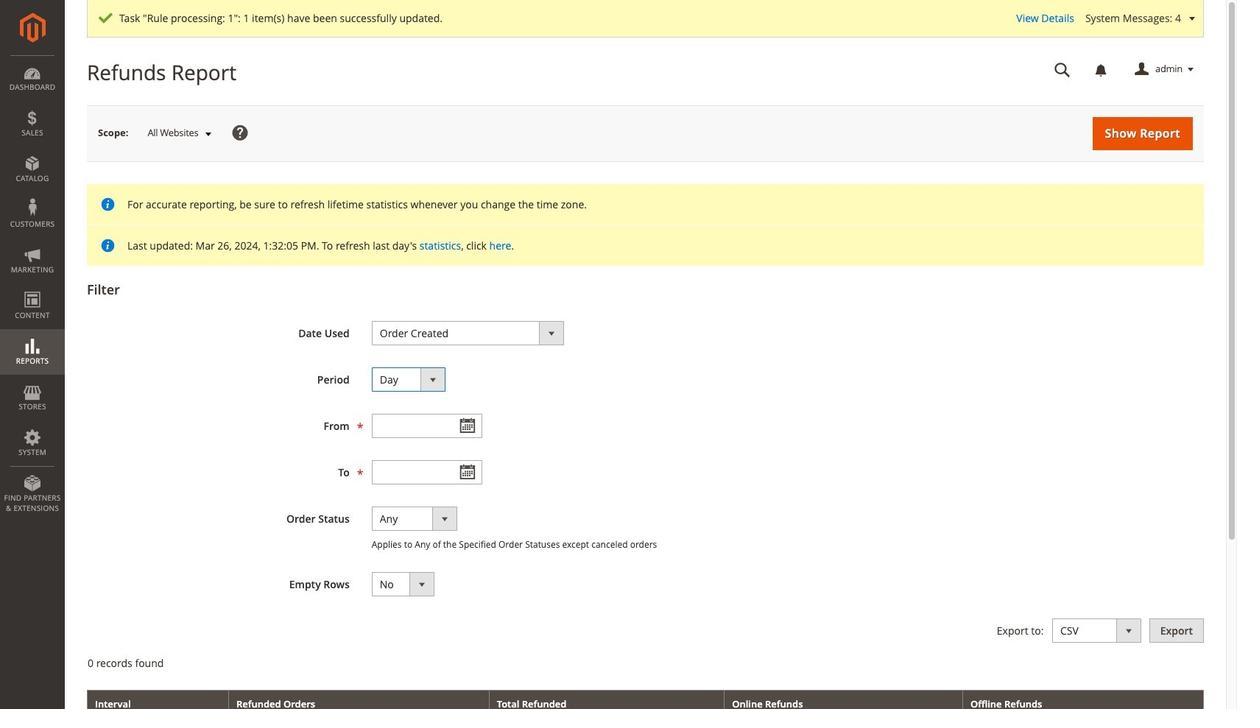 Task type: locate. For each thing, give the bounding box(es) containing it.
menu bar
[[0, 55, 65, 521]]

None text field
[[372, 460, 482, 485]]

None text field
[[1045, 57, 1081, 83], [372, 414, 482, 438], [1045, 57, 1081, 83], [372, 414, 482, 438]]



Task type: describe. For each thing, give the bounding box(es) containing it.
magento admin panel image
[[20, 13, 45, 43]]



